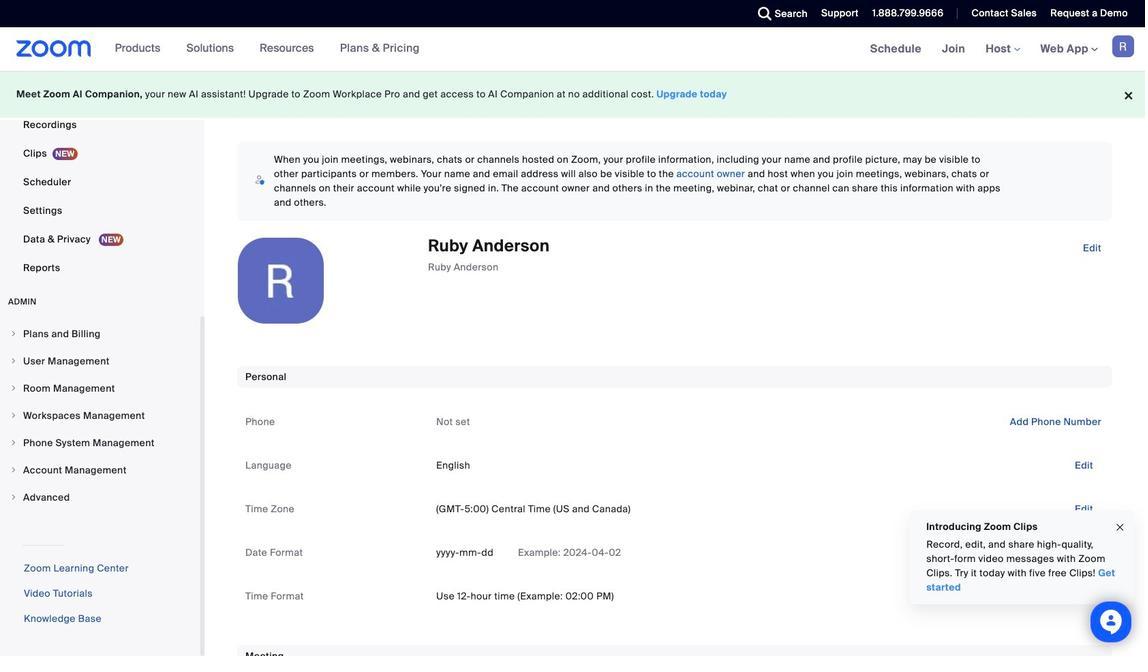 Task type: locate. For each thing, give the bounding box(es) containing it.
zoom logo image
[[16, 40, 91, 57]]

1 right image from the top
[[10, 357, 18, 365]]

edit user photo image
[[270, 275, 292, 287]]

3 right image from the top
[[10, 466, 18, 474]]

right image
[[10, 357, 18, 365], [10, 384, 18, 393], [10, 466, 18, 474]]

4 menu item from the top
[[0, 403, 200, 429]]

right image for first menu item from the bottom
[[10, 493, 18, 502]]

right image for 3rd menu item from the bottom
[[10, 439, 18, 447]]

right image for second menu item from the bottom
[[10, 466, 18, 474]]

2 vertical spatial right image
[[10, 466, 18, 474]]

right image
[[10, 330, 18, 338], [10, 412, 18, 420], [10, 439, 18, 447], [10, 493, 18, 502]]

0 vertical spatial right image
[[10, 357, 18, 365]]

2 right image from the top
[[10, 412, 18, 420]]

right image for 3rd menu item
[[10, 384, 18, 393]]

personal menu menu
[[0, 0, 200, 283]]

menu item
[[0, 321, 200, 347], [0, 348, 200, 374], [0, 376, 200, 401], [0, 403, 200, 429], [0, 430, 200, 456], [0, 457, 200, 483], [0, 485, 200, 511]]

3 right image from the top
[[10, 439, 18, 447]]

1 vertical spatial right image
[[10, 384, 18, 393]]

footer
[[0, 71, 1145, 118]]

4 right image from the top
[[10, 493, 18, 502]]

1 right image from the top
[[10, 330, 18, 338]]

banner
[[0, 27, 1145, 72]]

2 right image from the top
[[10, 384, 18, 393]]

meetings navigation
[[860, 27, 1145, 72]]

user photo image
[[238, 238, 324, 324]]



Task type: vqa. For each thing, say whether or not it's contained in the screenshot.
the bottom 'unlimited'
no



Task type: describe. For each thing, give the bounding box(es) containing it.
right image for seventh menu item from the bottom of the admin menu menu
[[10, 330, 18, 338]]

right image for second menu item
[[10, 357, 18, 365]]

7 menu item from the top
[[0, 485, 200, 511]]

right image for 4th menu item
[[10, 412, 18, 420]]

close image
[[1114, 520, 1125, 535]]

product information navigation
[[105, 27, 430, 71]]

admin menu menu
[[0, 321, 200, 512]]

2 menu item from the top
[[0, 348, 200, 374]]

1 menu item from the top
[[0, 321, 200, 347]]

6 menu item from the top
[[0, 457, 200, 483]]

5 menu item from the top
[[0, 430, 200, 456]]

3 menu item from the top
[[0, 376, 200, 401]]

profile picture image
[[1112, 35, 1134, 57]]



